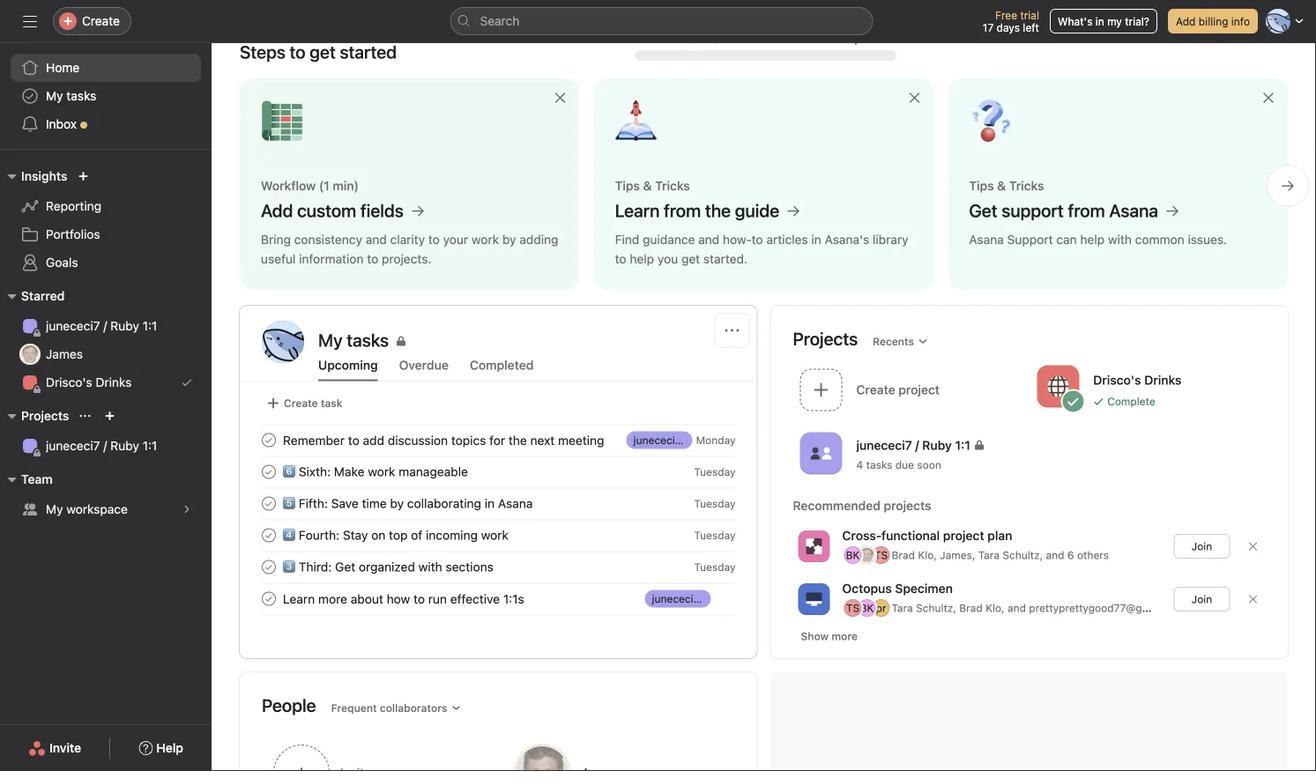 Task type: locate. For each thing, give the bounding box(es) containing it.
my down team
[[46, 502, 63, 517]]

my tasks
[[46, 89, 96, 103]]

0 vertical spatial my
[[46, 89, 63, 103]]

tuesday for 4️⃣ fourth: stay on top of incoming work
[[694, 529, 736, 542]]

tuesday button for 3️⃣ third: get organized with sections
[[694, 561, 736, 573]]

1 vertical spatial get
[[335, 560, 355, 574]]

3 completed image from the top
[[258, 588, 279, 610]]

dismiss recommendation image
[[1248, 541, 1258, 552], [1248, 594, 1258, 605]]

0 vertical spatial create
[[82, 14, 120, 28]]

1 tips from the left
[[615, 179, 640, 193]]

2 dismiss recommendation image from the top
[[1248, 594, 1258, 605]]

tara down plan
[[978, 549, 1000, 562]]

inbox link
[[11, 110, 201, 138]]

1 dismiss image from the left
[[907, 91, 921, 105]]

junececi7 / ruby 1:1 link inside projects "element"
[[11, 432, 201, 460]]

issues.
[[1188, 232, 1227, 247]]

learn
[[615, 200, 660, 221], [283, 592, 315, 606]]

0 horizontal spatial more
[[318, 592, 347, 606]]

1 horizontal spatial create
[[284, 397, 318, 409]]

asana left support
[[969, 232, 1004, 247]]

1 horizontal spatial in
[[811, 232, 821, 247]]

0 horizontal spatial ts
[[846, 602, 860, 614]]

add left billing
[[1176, 15, 1196, 27]]

junececi7 inside starred element
[[46, 319, 100, 333]]

create inside button
[[284, 397, 318, 409]]

third:
[[299, 560, 332, 574]]

brad klo, james, tara schultz, and 6 others
[[892, 549, 1109, 562]]

1 horizontal spatial more
[[771, 31, 800, 45]]

3 tuesday button from the top
[[694, 529, 736, 542]]

fifth:
[[299, 496, 328, 511]]

my up the inbox
[[46, 89, 63, 103]]

dismiss image
[[907, 91, 921, 105], [1261, 91, 1276, 105]]

3 completed image from the top
[[258, 557, 279, 578]]

with left common
[[1108, 232, 1132, 247]]

junececi7 / ruby 1:1
[[46, 319, 157, 333], [633, 434, 731, 446], [856, 438, 970, 452], [46, 439, 157, 453], [652, 593, 750, 605]]

2 & tricks from the left
[[997, 179, 1044, 193]]

actions image
[[725, 324, 739, 338]]

completed image
[[258, 430, 279, 451], [258, 493, 279, 514], [258, 588, 279, 610]]

0 horizontal spatial in
[[485, 496, 495, 511]]

for
[[489, 433, 505, 448]]

add down workflow
[[261, 200, 293, 221]]

team
[[21, 472, 53, 487]]

goals link
[[11, 249, 201, 277]]

completed image for 4️⃣
[[258, 525, 279, 546]]

2 join button from the top
[[1174, 587, 1230, 612]]

1 vertical spatial klo,
[[986, 602, 1005, 614]]

5️⃣
[[283, 496, 295, 511]]

free
[[995, 9, 1017, 21]]

get left the support
[[969, 200, 997, 221]]

0 vertical spatial brad
[[892, 549, 915, 562]]

1 completed checkbox from the top
[[258, 493, 279, 514]]

bk left pr
[[860, 602, 874, 614]]

klo, down brad klo, james, tara schultz, and 6 others
[[986, 602, 1005, 614]]

started.
[[703, 252, 748, 266]]

0 horizontal spatial tips
[[615, 179, 640, 193]]

5️⃣ fifth: save time by collaborating in asana
[[283, 496, 533, 511]]

schultz, down "specimen" on the right of page
[[916, 602, 956, 614]]

1 horizontal spatial from
[[1068, 200, 1105, 221]]

1 vertical spatial join
[[1192, 593, 1212, 606]]

insights
[[21, 169, 67, 183]]

to left "projects."
[[367, 252, 378, 266]]

show options, current sort, top image
[[80, 411, 90, 421]]

free trial 17 days left
[[983, 9, 1039, 33]]

completed checkbox for learn
[[258, 588, 279, 610]]

collaborators
[[380, 702, 447, 714]]

1 vertical spatial completed image
[[258, 525, 279, 546]]

invite button
[[17, 733, 93, 764]]

1 completed checkbox from the top
[[258, 430, 279, 451]]

0 vertical spatial klo,
[[918, 549, 937, 562]]

schultz, down plan
[[1003, 549, 1043, 562]]

2 tips & tricks from the left
[[969, 179, 1044, 193]]

my
[[46, 89, 63, 103], [46, 502, 63, 517]]

1 horizontal spatial schultz,
[[1003, 549, 1043, 562]]

1 horizontal spatial learn
[[615, 200, 660, 221]]

prettyprettygood77@gmail.com
[[1029, 602, 1187, 614]]

ja down cross-
[[861, 549, 873, 562]]

brad down functional
[[892, 549, 915, 562]]

information
[[299, 252, 364, 266]]

projects left "show options, current sort, top" icon
[[21, 409, 69, 423]]

1 vertical spatial ja
[[861, 549, 873, 562]]

asana down for
[[498, 496, 533, 511]]

1 vertical spatial projects
[[21, 409, 69, 423]]

0 horizontal spatial learn
[[283, 592, 315, 606]]

1 my from the top
[[46, 89, 63, 103]]

1 horizontal spatial with
[[1108, 232, 1132, 247]]

4 tuesday button from the top
[[694, 561, 736, 573]]

project
[[943, 528, 984, 543]]

global element
[[0, 43, 212, 149]]

3 completed checkbox from the top
[[258, 557, 279, 578]]

completed image
[[258, 461, 279, 483], [258, 525, 279, 546], [258, 557, 279, 578]]

create task
[[284, 397, 342, 409]]

ts down octopus at right
[[846, 602, 860, 614]]

info
[[1231, 15, 1250, 27]]

in right articles
[[811, 232, 821, 247]]

1 tuesday from the top
[[694, 466, 736, 478]]

1 vertical spatial ts
[[846, 602, 860, 614]]

get
[[969, 200, 997, 221], [335, 560, 355, 574]]

home link
[[11, 54, 201, 82]]

my inside teams element
[[46, 502, 63, 517]]

1 completed image from the top
[[258, 430, 279, 451]]

0 horizontal spatial by
[[390, 496, 404, 511]]

1 horizontal spatial & tricks
[[997, 179, 1044, 193]]

completed checkbox for remember
[[258, 430, 279, 451]]

1 horizontal spatial tips
[[969, 179, 994, 193]]

time
[[362, 496, 387, 511]]

help
[[156, 741, 183, 755]]

2 my from the top
[[46, 502, 63, 517]]

learn for learn more about how to run effective 1:1s
[[283, 592, 315, 606]]

0 horizontal spatial tasks
[[66, 89, 96, 103]]

Completed checkbox
[[258, 430, 279, 451], [258, 461, 279, 483]]

and inside find guidance and how-to articles in asana's library to help you get started.
[[698, 232, 719, 247]]

my tasks
[[318, 330, 389, 350]]

/ inside projects "element"
[[103, 439, 107, 453]]

tips & tricks up "learn from the guide"
[[615, 179, 690, 193]]

1 horizontal spatial projects
[[793, 328, 858, 349]]

1 vertical spatial help
[[630, 252, 654, 266]]

1 vertical spatial add
[[261, 200, 293, 221]]

and
[[366, 232, 387, 247], [698, 232, 719, 247], [1046, 549, 1064, 562], [1008, 602, 1026, 614]]

add for add custom fields
[[261, 200, 293, 221]]

3️⃣
[[283, 560, 295, 574]]

team button
[[0, 469, 53, 490]]

how-
[[723, 232, 752, 247]]

the up how-
[[705, 200, 731, 221]]

3️⃣ third: get organized with sections
[[283, 560, 494, 574]]

learn up the find
[[615, 200, 660, 221]]

my tasks link
[[11, 82, 201, 110]]

drisco's drinks up complete
[[1093, 373, 1182, 387]]

bk down cross-
[[846, 549, 860, 562]]

0 vertical spatial join
[[1192, 540, 1212, 553]]

junececi7 / ruby 1:1 link
[[11, 312, 201, 340], [626, 431, 731, 449], [11, 432, 201, 460], [645, 590, 750, 608]]

help right can
[[1080, 232, 1105, 247]]

to left level
[[803, 31, 815, 45]]

help down the find
[[630, 252, 654, 266]]

1 join from the top
[[1192, 540, 1212, 553]]

can
[[1056, 232, 1077, 247]]

1 horizontal spatial asana
[[969, 232, 1004, 247]]

& tricks for from
[[643, 179, 690, 193]]

0 vertical spatial by
[[502, 232, 516, 247]]

junececi7 / ruby 1:1 inside starred element
[[46, 319, 157, 333]]

learn down 3️⃣
[[283, 592, 315, 606]]

tasks right 4
[[866, 459, 892, 471]]

1 vertical spatial tasks
[[866, 459, 892, 471]]

0 vertical spatial completed image
[[258, 430, 279, 451]]

drinks up new project or portfolio image
[[96, 375, 132, 390]]

0 vertical spatial with
[[1108, 232, 1132, 247]]

drisco's down james
[[46, 375, 92, 390]]

2 vertical spatial more
[[832, 630, 858, 643]]

tips & tricks up the support
[[969, 179, 1044, 193]]

3 tuesday from the top
[[694, 529, 736, 542]]

2 vertical spatial asana
[[498, 496, 533, 511]]

recommended projects
[[793, 498, 931, 513]]

0 horizontal spatial drisco's
[[46, 375, 92, 390]]

what's in my trial? button
[[1050, 9, 1157, 33]]

0 horizontal spatial asana
[[498, 496, 533, 511]]

1 horizontal spatial ts
[[874, 549, 888, 562]]

create button
[[53, 7, 131, 35]]

0 horizontal spatial projects
[[21, 409, 69, 423]]

asana's
[[825, 232, 869, 247]]

get right third:
[[335, 560, 355, 574]]

0 horizontal spatial dismiss image
[[907, 91, 921, 105]]

completed image for 3️⃣
[[258, 557, 279, 578]]

next
[[530, 433, 555, 448]]

0 vertical spatial help
[[1080, 232, 1105, 247]]

and up the "started."
[[698, 232, 719, 247]]

monday
[[696, 434, 736, 446]]

projects button
[[0, 405, 69, 427]]

create up home link
[[82, 14, 120, 28]]

the
[[705, 200, 731, 221], [509, 433, 527, 448]]

more left about
[[318, 592, 347, 606]]

custom
[[297, 200, 356, 221]]

from
[[664, 200, 701, 221], [1068, 200, 1105, 221]]

0 vertical spatial ja
[[24, 348, 36, 361]]

1 vertical spatial with
[[418, 560, 442, 574]]

0 vertical spatial more
[[771, 31, 800, 45]]

starred element
[[0, 280, 212, 400]]

drisco's up complete
[[1093, 373, 1141, 387]]

1:1 inside projects "element"
[[142, 439, 157, 453]]

completed checkbox left remember
[[258, 430, 279, 451]]

0 vertical spatial get
[[969, 200, 997, 221]]

1 & tricks from the left
[[643, 179, 690, 193]]

2 completed checkbox from the top
[[258, 461, 279, 483]]

globe image
[[1047, 376, 1069, 397]]

1 vertical spatial brad
[[959, 602, 983, 614]]

0 horizontal spatial ja
[[24, 348, 36, 361]]

tips & tricks for learn
[[615, 179, 690, 193]]

0 horizontal spatial the
[[509, 433, 527, 448]]

functional
[[881, 528, 940, 543]]

my for my tasks
[[46, 89, 63, 103]]

brad
[[892, 549, 915, 562], [959, 602, 983, 614]]

1 vertical spatial completed image
[[258, 493, 279, 514]]

Completed checkbox
[[258, 493, 279, 514], [258, 525, 279, 546], [258, 557, 279, 578], [258, 588, 279, 610]]

portfolios link
[[11, 220, 201, 249]]

completed image left 6️⃣
[[258, 461, 279, 483]]

ts down cross-
[[874, 549, 888, 562]]

junececi7
[[46, 319, 100, 333], [633, 434, 681, 446], [856, 438, 912, 452], [46, 439, 100, 453], [652, 593, 699, 605]]

create for create task
[[284, 397, 318, 409]]

ja inside starred element
[[24, 348, 36, 361]]

17
[[983, 21, 994, 33]]

with up run
[[418, 560, 442, 574]]

1 join button from the top
[[1174, 534, 1230, 559]]

projects left recents on the top right
[[793, 328, 858, 349]]

work right the your
[[472, 232, 499, 247]]

by left adding
[[502, 232, 516, 247]]

1 vertical spatial work
[[368, 464, 395, 479]]

0 vertical spatial add
[[1176, 15, 1196, 27]]

due
[[895, 459, 914, 471]]

0 horizontal spatial tips & tricks
[[615, 179, 690, 193]]

tips up the get support from asana
[[969, 179, 994, 193]]

1 completed image from the top
[[258, 461, 279, 483]]

1:1
[[142, 319, 157, 333], [718, 434, 731, 446], [955, 438, 970, 452], [142, 439, 157, 453], [737, 593, 750, 605]]

dismiss image for learn from the guide
[[907, 91, 921, 105]]

0 horizontal spatial klo,
[[918, 549, 937, 562]]

& tricks up "learn from the guide"
[[643, 179, 690, 193]]

in left my at the right of page
[[1096, 15, 1104, 27]]

0 horizontal spatial brad
[[892, 549, 915, 562]]

1 vertical spatial join button
[[1174, 587, 1230, 612]]

how
[[387, 592, 410, 606]]

dismiss recommendation image for octopus specimen
[[1248, 594, 1258, 605]]

2 horizontal spatial asana
[[1109, 200, 1158, 221]]

2 completed checkbox from the top
[[258, 525, 279, 546]]

drisco's drinks inside starred element
[[46, 375, 132, 390]]

2 vertical spatial work
[[481, 528, 509, 542]]

1 horizontal spatial brad
[[959, 602, 983, 614]]

ja left james
[[24, 348, 36, 361]]

1 vertical spatial more
[[318, 592, 347, 606]]

tasks inside global element
[[66, 89, 96, 103]]

4 tuesday from the top
[[694, 561, 736, 573]]

my workspace
[[46, 502, 128, 517]]

search
[[480, 14, 520, 28]]

in right collaborating
[[485, 496, 495, 511]]

and down brad klo, james, tara schultz, and 6 others
[[1008, 602, 1026, 614]]

completed
[[470, 358, 534, 372]]

& tricks
[[643, 179, 690, 193], [997, 179, 1044, 193]]

1 horizontal spatial add
[[1176, 15, 1196, 27]]

completed checkbox left 6️⃣
[[258, 461, 279, 483]]

more inside show more button
[[832, 630, 858, 643]]

in inside find guidance and how-to articles in asana's library to help you get started.
[[811, 232, 821, 247]]

common
[[1135, 232, 1184, 247]]

1 vertical spatial asana
[[969, 232, 1004, 247]]

search button
[[450, 7, 873, 35]]

0 vertical spatial in
[[1096, 15, 1104, 27]]

create for create
[[82, 14, 120, 28]]

0 vertical spatial learn
[[615, 200, 660, 221]]

from up guidance
[[664, 200, 701, 221]]

tips up the find
[[615, 179, 640, 193]]

make
[[334, 464, 364, 479]]

task
[[321, 397, 342, 409]]

to left the your
[[428, 232, 440, 247]]

in for 5️⃣ fifth: save time by collaborating in asana
[[485, 496, 495, 511]]

workflow
[[261, 179, 316, 193]]

ra button
[[262, 321, 304, 363]]

2 completed image from the top
[[258, 493, 279, 514]]

1 vertical spatial bk
[[860, 602, 874, 614]]

drisco's
[[1093, 373, 1141, 387], [46, 375, 92, 390]]

octopus specimen
[[842, 581, 953, 596]]

work down 'add'
[[368, 464, 395, 479]]

tuesday button for 5️⃣ fifth: save time by collaborating in asana
[[694, 498, 736, 510]]

1 tips & tricks from the left
[[615, 179, 690, 193]]

1 vertical spatial schultz,
[[916, 602, 956, 614]]

invite
[[49, 741, 81, 755]]

add inside add billing info button
[[1176, 15, 1196, 27]]

and down fields
[[366, 232, 387, 247]]

what's
[[1058, 15, 1093, 27]]

0 horizontal spatial get
[[335, 560, 355, 574]]

more for learn more about how to run effective 1:1s
[[318, 592, 347, 606]]

tara down octopus specimen link
[[892, 602, 913, 614]]

1 tuesday button from the top
[[694, 466, 736, 478]]

0 horizontal spatial drisco's drinks
[[46, 375, 132, 390]]

drisco's drinks up "show options, current sort, top" icon
[[46, 375, 132, 390]]

create left the task
[[284, 397, 318, 409]]

completed image left 3️⃣
[[258, 557, 279, 578]]

by right time
[[390, 496, 404, 511]]

0 horizontal spatial add
[[261, 200, 293, 221]]

4 completed checkbox from the top
[[258, 588, 279, 610]]

1 vertical spatial completed checkbox
[[258, 461, 279, 483]]

1 vertical spatial in
[[811, 232, 821, 247]]

0 horizontal spatial from
[[664, 200, 701, 221]]

0 vertical spatial join button
[[1174, 534, 1230, 559]]

1 horizontal spatial tara
[[978, 549, 1000, 562]]

1 horizontal spatial klo,
[[986, 602, 1005, 614]]

completed image left 4️⃣
[[258, 525, 279, 546]]

1 vertical spatial learn
[[283, 592, 315, 606]]

useful
[[261, 252, 296, 266]]

klo, down cross-functional project plan
[[918, 549, 937, 562]]

my for my workspace
[[46, 502, 63, 517]]

0 vertical spatial asana
[[1109, 200, 1158, 221]]

drisco's drinks
[[1093, 373, 1182, 387], [46, 375, 132, 390]]

2 dismiss image from the left
[[1261, 91, 1276, 105]]

1 horizontal spatial tips & tricks
[[969, 179, 1044, 193]]

more right show
[[832, 630, 858, 643]]

1 horizontal spatial tasks
[[866, 459, 892, 471]]

about
[[351, 592, 383, 606]]

8
[[760, 31, 768, 45]]

work up "sections"
[[481, 528, 509, 542]]

my workspace link
[[11, 495, 201, 524]]

brad down james,
[[959, 602, 983, 614]]

bk
[[846, 549, 860, 562], [860, 602, 874, 614]]

1 dismiss recommendation image from the top
[[1248, 541, 1258, 552]]

0 vertical spatial completed checkbox
[[258, 430, 279, 451]]

new project or portfolio image
[[104, 411, 115, 421]]

create inside popup button
[[82, 14, 120, 28]]

2 completed image from the top
[[258, 525, 279, 546]]

from up 'asana support can help with common issues.'
[[1068, 200, 1105, 221]]

my inside global element
[[46, 89, 63, 103]]

tara
[[978, 549, 1000, 562], [892, 602, 913, 614]]

1 vertical spatial dismiss recommendation image
[[1248, 594, 1258, 605]]

drinks up complete
[[1144, 373, 1182, 387]]

0 horizontal spatial help
[[630, 252, 654, 266]]

the right for
[[509, 433, 527, 448]]

0 horizontal spatial & tricks
[[643, 179, 690, 193]]

more right "8"
[[771, 31, 800, 45]]

workflow (1 min)
[[261, 179, 359, 193]]

2 tuesday from the top
[[694, 498, 736, 510]]

0 vertical spatial ts
[[874, 549, 888, 562]]

asana up common
[[1109, 200, 1158, 221]]

tuesday for 5️⃣ fifth: save time by collaborating in asana
[[694, 498, 736, 510]]

asana support can help with common issues.
[[969, 232, 1227, 247]]

1 horizontal spatial get
[[969, 200, 997, 221]]

tuesday button for 4️⃣ fourth: stay on top of incoming work
[[694, 529, 736, 542]]

0 vertical spatial dismiss recommendation image
[[1248, 541, 1258, 552]]

tasks down home
[[66, 89, 96, 103]]

0 horizontal spatial with
[[418, 560, 442, 574]]

1 from from the left
[[664, 200, 701, 221]]

tuesday button for 6️⃣ sixth: make work manageable
[[694, 466, 736, 478]]

2 tuesday button from the top
[[694, 498, 736, 510]]

2 tips from the left
[[969, 179, 994, 193]]

2 join from the top
[[1192, 593, 1212, 606]]

drinks
[[1144, 373, 1182, 387], [96, 375, 132, 390]]

& tricks up the support
[[997, 179, 1044, 193]]

0 horizontal spatial schultz,
[[916, 602, 956, 614]]

clarity
[[390, 232, 425, 247]]

completed checkbox for 4️⃣
[[258, 525, 279, 546]]

completed checkbox for 6️⃣
[[258, 461, 279, 483]]

remember
[[283, 433, 345, 448]]



Task type: vqa. For each thing, say whether or not it's contained in the screenshot.


Task type: describe. For each thing, give the bounding box(es) containing it.
articles
[[766, 232, 808, 247]]

6️⃣
[[283, 464, 295, 479]]

projects element
[[0, 400, 212, 464]]

show more
[[801, 630, 858, 643]]

learn for learn from the guide
[[615, 200, 660, 221]]

help button
[[127, 733, 195, 764]]

junececi7 inside projects "element"
[[46, 439, 100, 453]]

home
[[46, 60, 80, 75]]

tuesday for 3️⃣ third: get organized with sections
[[694, 561, 736, 573]]

join for octopus specimen
[[1192, 593, 1212, 606]]

find
[[615, 232, 639, 247]]

help inside find guidance and how-to articles in asana's library to help you get started.
[[630, 252, 654, 266]]

effective
[[450, 592, 500, 606]]

of
[[411, 528, 422, 542]]

to down guide
[[752, 232, 763, 247]]

to left run
[[413, 592, 425, 606]]

ruby inside starred element
[[110, 319, 139, 333]]

steps
[[240, 41, 285, 62]]

more for show more
[[832, 630, 858, 643]]

puzzle image
[[806, 539, 822, 554]]

1:1 inside starred element
[[142, 319, 157, 333]]

trial?
[[1125, 15, 1149, 27]]

soon
[[917, 459, 941, 471]]

1 horizontal spatial ja
[[861, 549, 873, 562]]

tasks for 4
[[866, 459, 892, 471]]

completed image for learn
[[258, 588, 279, 610]]

discussion
[[388, 433, 448, 448]]

starred
[[21, 289, 65, 303]]

see details, my workspace image
[[182, 504, 192, 515]]

create task button
[[262, 391, 347, 416]]

4️⃣
[[283, 528, 295, 542]]

reporting
[[46, 199, 101, 213]]

save
[[331, 496, 359, 511]]

guide
[[735, 200, 779, 221]]

join button for octopus specimen
[[1174, 587, 1230, 612]]

new image
[[78, 171, 88, 182]]

completed checkbox for 3️⃣
[[258, 557, 279, 578]]

4️⃣ fourth: stay on top of incoming work
[[283, 528, 509, 542]]

0 vertical spatial projects
[[793, 328, 858, 349]]

1 vertical spatial the
[[509, 433, 527, 448]]

0 vertical spatial bk
[[846, 549, 860, 562]]

completed checkbox for 5️⃣
[[258, 493, 279, 514]]

inbox
[[46, 117, 77, 131]]

intermediate
[[669, 30, 753, 46]]

more inside "intermediate 8 more to level up"
[[771, 31, 800, 45]]

sixth:
[[299, 464, 331, 479]]

on
[[371, 528, 385, 542]]

portfolios
[[46, 227, 100, 242]]

computer image
[[806, 591, 822, 607]]

dismiss image for get support from asana
[[1261, 91, 1276, 105]]

drinks inside starred element
[[96, 375, 132, 390]]

by inside bring consistency and clarity to your work by adding useful information to projects.
[[502, 232, 516, 247]]

frequent collaborators button
[[323, 696, 469, 721]]

work inside bring consistency and clarity to your work by adding useful information to projects.
[[472, 232, 499, 247]]

manageable
[[399, 464, 468, 479]]

bring
[[261, 232, 291, 247]]

and left 6
[[1046, 549, 1064, 562]]

1:1s
[[503, 592, 524, 606]]

1 vertical spatial by
[[390, 496, 404, 511]]

1 vertical spatial tara
[[892, 602, 913, 614]]

create project link
[[793, 363, 1030, 420]]

support
[[1002, 200, 1064, 221]]

scroll card carousel right image
[[1281, 179, 1295, 193]]

guidance
[[643, 232, 695, 247]]

tuesday for 6️⃣ sixth: make work manageable
[[694, 466, 736, 478]]

your
[[443, 232, 468, 247]]

ra
[[274, 334, 292, 350]]

completed button
[[470, 358, 534, 381]]

to inside "intermediate 8 more to level up"
[[803, 31, 815, 45]]

tips for learn from the guide
[[615, 179, 640, 193]]

1 horizontal spatial drisco's
[[1093, 373, 1141, 387]]

with for help
[[1108, 232, 1132, 247]]

ruby inside projects "element"
[[110, 439, 139, 453]]

organized
[[359, 560, 415, 574]]

frequent collaborators
[[331, 702, 447, 714]]

people image
[[811, 443, 832, 464]]

and inside bring consistency and clarity to your work by adding useful information to projects.
[[366, 232, 387, 247]]

drisco's inside starred element
[[46, 375, 92, 390]]

overdue
[[399, 358, 449, 372]]

run
[[428, 592, 447, 606]]

dismiss image
[[553, 91, 567, 105]]

join for cross-functional project plan
[[1192, 540, 1212, 553]]

octopus specimen link
[[842, 581, 953, 596]]

recents
[[873, 335, 914, 348]]

insights button
[[0, 166, 67, 187]]

reporting link
[[11, 192, 201, 220]]

remember to add discussion topics for the next meeting
[[283, 433, 604, 448]]

projects inside 'dropdown button'
[[21, 409, 69, 423]]

dismiss recommendation image for cross-functional project plan
[[1248, 541, 1258, 552]]

workspace
[[66, 502, 128, 517]]

to right steps
[[290, 41, 306, 62]]

add
[[363, 433, 384, 448]]

show
[[801, 630, 829, 643]]

stay
[[343, 528, 368, 542]]

junececi7 / ruby 1:1 inside projects "element"
[[46, 439, 157, 453]]

recents button
[[865, 329, 936, 354]]

tips for get support from asana
[[969, 179, 994, 193]]

with for organized
[[418, 560, 442, 574]]

4
[[856, 459, 863, 471]]

add for add billing info
[[1176, 15, 1196, 27]]

0 vertical spatial the
[[705, 200, 731, 221]]

incoming
[[426, 528, 478, 542]]

completed image for remember
[[258, 430, 279, 451]]

james
[[46, 347, 83, 361]]

in inside button
[[1096, 15, 1104, 27]]

fourth:
[[299, 528, 339, 542]]

1 horizontal spatial help
[[1080, 232, 1105, 247]]

frequent
[[331, 702, 377, 714]]

show more button
[[793, 624, 866, 649]]

tasks for my
[[66, 89, 96, 103]]

teams element
[[0, 464, 212, 527]]

tips & tricks for get
[[969, 179, 1044, 193]]

billing
[[1199, 15, 1228, 27]]

get
[[681, 252, 700, 266]]

projects.
[[382, 252, 431, 266]]

days
[[997, 21, 1020, 33]]

adding
[[519, 232, 558, 247]]

& tricks for support
[[997, 179, 1044, 193]]

starred button
[[0, 286, 65, 307]]

drisco's drinks link
[[11, 368, 201, 397]]

level
[[818, 31, 844, 45]]

get support from asana
[[969, 200, 1158, 221]]

join button for cross-functional project plan
[[1174, 534, 1230, 559]]

left
[[1023, 21, 1039, 33]]

others
[[1077, 549, 1109, 562]]

/ inside starred element
[[103, 319, 107, 333]]

1 horizontal spatial drinks
[[1144, 373, 1182, 387]]

hide sidebar image
[[23, 14, 37, 28]]

to left 'add'
[[348, 433, 359, 448]]

0 vertical spatial tara
[[978, 549, 1000, 562]]

trial
[[1020, 9, 1039, 21]]

tara schultz, brad klo, and prettyprettygood77@gmail.com
[[892, 602, 1187, 614]]

2 from from the left
[[1068, 200, 1105, 221]]

what's in my trial?
[[1058, 15, 1149, 27]]

insights element
[[0, 160, 212, 280]]

completed image for 6️⃣
[[258, 461, 279, 483]]

in for find guidance and how-to articles in asana's library to help you get started.
[[811, 232, 821, 247]]

cross-functional project plan
[[842, 528, 1012, 543]]

complete
[[1107, 395, 1155, 408]]

0 vertical spatial schultz,
[[1003, 549, 1043, 562]]

add billing info
[[1176, 15, 1250, 27]]

bring consistency and clarity to your work by adding useful information to projects.
[[261, 232, 558, 266]]

to down the find
[[615, 252, 626, 266]]

completed image for 5️⃣
[[258, 493, 279, 514]]

search list box
[[450, 7, 873, 35]]

1 horizontal spatial drisco's drinks
[[1093, 373, 1182, 387]]



